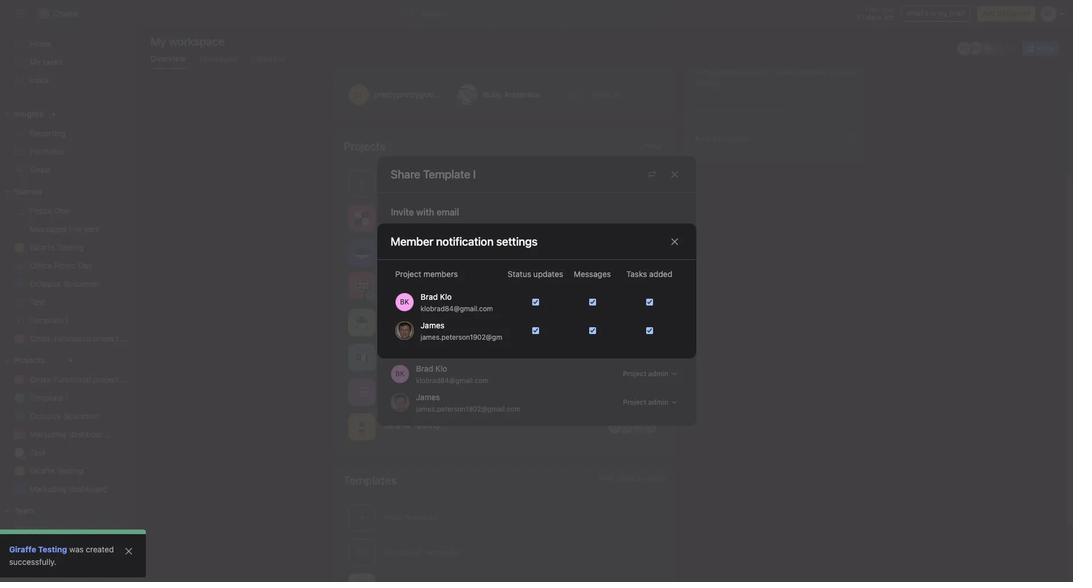 Task type: describe. For each thing, give the bounding box(es) containing it.
bk down trial? on the top right of the page
[[960, 44, 969, 52]]

free trial 17 days left
[[858, 5, 894, 22]]

0 vertical spatial ts
[[972, 44, 981, 52]]

new for projects
[[385, 178, 401, 188]]

member notification settings dialog
[[377, 223, 696, 359]]

add members by name or email…
[[398, 233, 521, 242]]

(55%)
[[731, 134, 751, 143]]

0 vertical spatial functional
[[410, 212, 448, 221]]

0 vertical spatial my workspace
[[151, 35, 225, 48]]

trial?
[[950, 9, 966, 18]]

0 horizontal spatial ts
[[622, 422, 631, 431]]

achieve.
[[695, 79, 722, 87]]

lkftoihjh link
[[335, 375, 676, 409]]

1 vertical spatial template i
[[385, 351, 424, 361]]

0 vertical spatial plan
[[479, 212, 495, 221]]

insights button
[[0, 107, 44, 121]]

2 template i link from the top
[[7, 389, 130, 407]]

overview
[[151, 54, 186, 63]]

testing down lkftoihjh
[[413, 420, 440, 430]]

name
[[463, 233, 483, 242]]

my for my tasks
[[30, 57, 41, 67]]

invite up added
[[655, 232, 675, 242]]

0 vertical spatial specimen
[[419, 247, 456, 256]]

Toggle notify about task creations checkbox
[[646, 299, 653, 306]]

what
[[798, 68, 813, 76]]

cross- inside the starred element
[[30, 334, 54, 343]]

giraffe inside the starred element
[[30, 242, 55, 252]]

1 template i link from the top
[[7, 311, 130, 330]]

list image
[[355, 385, 369, 399]]

info
[[1019, 9, 1031, 18]]

private
[[394, 325, 416, 334]]

office picnic day link
[[7, 257, 130, 275]]

klo inside 'share template i' dialog
[[435, 363, 447, 373]]

0 vertical spatial octopus
[[385, 247, 417, 256]]

by inside my workspace and task collaborators membership by request
[[458, 347, 466, 356]]

cross-functional project plan for bottommost cross-functional project plan link
[[30, 375, 137, 384]]

2 horizontal spatial invite button
[[1023, 40, 1060, 56]]

bug image
[[355, 316, 369, 329]]

trial
[[882, 5, 894, 14]]

free
[[866, 5, 880, 14]]

giraffe up successfully.
[[9, 544, 36, 554]]

Toggle notify about messages checkbox
[[589, 299, 596, 306]]

ja down toggle notify about task creations option
[[646, 353, 653, 361]]

what's
[[906, 9, 929, 18]]

james james.peterson1902@gmail.com inside 'share template i' dialog
[[416, 392, 520, 413]]

testing inside the projects element
[[57, 466, 84, 475]]

brad klo klobrad84@gmail.com inside 'share template i' dialog
[[416, 363, 488, 385]]

octopus specimen link for marketing dashboard 'link'
[[7, 407, 130, 425]]

plan inside the projects element
[[121, 375, 137, 384]]

ja inside 'share template i' dialog
[[396, 398, 404, 406]]

ribbon image
[[355, 420, 369, 434]]

explore
[[385, 547, 412, 557]]

starred element
[[0, 181, 137, 350]]

add for add a goal so the team can see what you hope to achieve.
[[695, 68, 708, 76]]

manage
[[601, 316, 631, 326]]

my workspace inside option group
[[458, 286, 511, 295]]

all
[[414, 547, 423, 557]]

was
[[69, 544, 84, 554]]

was created successfully.
[[9, 544, 114, 567]]

portfolios link
[[7, 143, 130, 161]]

teams element
[[0, 501, 137, 542]]

megaphone image
[[355, 350, 369, 364]]

picnic
[[54, 261, 76, 270]]

goals link
[[7, 161, 130, 179]]

reporting link
[[7, 124, 130, 143]]

messages inside member notification settings 'dialog'
[[574, 269, 611, 279]]

manage notifications
[[601, 316, 678, 326]]

notifications
[[633, 316, 678, 326]]

bk inside 'share template i' dialog
[[395, 369, 404, 378]]

0 vertical spatial cross-functional project plan link
[[335, 201, 676, 235]]

task link
[[7, 444, 130, 462]]

goals
[[30, 165, 50, 174]]

dashboard
[[69, 484, 108, 494]]

my workspace
[[30, 525, 83, 535]]

i for 1st template i link from the bottom of the page
[[66, 393, 68, 402]]

project up invite with email
[[403, 178, 429, 188]]

0 vertical spatial cross-functional project plan
[[385, 212, 495, 221]]

office picnic day
[[30, 261, 93, 270]]

klobrad84@gmail.com inside member notification settings 'dialog'
[[420, 304, 493, 313]]

1 vertical spatial cross-functional project plan link
[[7, 330, 137, 348]]

close image
[[124, 547, 133, 556]]

1 horizontal spatial projects
[[344, 140, 386, 153]]

tasks
[[43, 57, 62, 67]]

template up all
[[403, 513, 437, 522]]

marketing dashboard link
[[7, 480, 130, 498]]

octopus for 'octopus specimen' link related to marketing dashboard 'link'
[[30, 411, 61, 421]]

invite with email
[[391, 207, 459, 217]]

add billing info button
[[978, 6, 1036, 22]]

1 vertical spatial invite button
[[648, 227, 683, 247]]

my workspace and task collaborators membership by request
[[416, 335, 553, 356]]

starred button
[[0, 185, 42, 198]]

james.peterson1902@gmail.com inside member notification settings 'dialog'
[[420, 333, 525, 341]]

my for my workspace and task collaborators membership by request
[[416, 335, 427, 345]]

project
[[395, 269, 421, 279]]

request
[[467, 347, 492, 356]]

share
[[391, 167, 421, 180]]

shared with my workspace option group
[[391, 275, 683, 306]]

projects inside dropdown button
[[14, 355, 45, 365]]

giraffe inside the projects element
[[30, 466, 55, 475]]

computer image
[[355, 246, 369, 260]]

giraffe testing down lkftoihjh
[[385, 420, 440, 430]]

collaborators
[[505, 335, 553, 345]]

1 horizontal spatial fr
[[985, 44, 990, 52]]

invite for with email
[[391, 207, 414, 217]]

or
[[485, 233, 493, 242]]

track
[[713, 134, 729, 143]]

see
[[784, 68, 796, 76]]

overview link
[[151, 54, 186, 69]]

test link
[[7, 293, 130, 311]]

global element
[[0, 28, 137, 96]]

in
[[931, 9, 937, 18]]

marketing dashboard
[[30, 484, 108, 494]]

added
[[649, 269, 673, 279]]

marketing for marketing dashboard
[[30, 484, 66, 494]]

ja left 12
[[995, 44, 1003, 52]]

starred
[[14, 186, 42, 196]]

0 horizontal spatial fr
[[635, 422, 640, 431]]

specimen for the middle 'octopus specimen' link
[[63, 279, 100, 288]]

dashboards
[[69, 429, 112, 439]]

email…
[[495, 233, 521, 242]]

testing inside the starred element
[[57, 242, 84, 252]]

to
[[847, 68, 853, 76]]

project up add members by name or email…
[[450, 212, 477, 221]]

days
[[867, 13, 882, 22]]

template inside the starred element
[[30, 315, 63, 325]]

search
[[422, 9, 447, 18]]

plan inside the starred element
[[121, 334, 137, 343]]

octopus for the middle 'octopus specimen' link
[[30, 279, 61, 288]]

add billing info
[[983, 9, 1031, 18]]

template image
[[355, 580, 369, 582]]

complete
[[394, 290, 425, 299]]

so
[[731, 68, 739, 76]]

search list box
[[402, 5, 676, 23]]

add for add members by name or email…
[[398, 233, 413, 242]]

new project
[[385, 178, 429, 188]]

1 vertical spatial new
[[599, 473, 614, 482]]

functional inside the projects element
[[54, 375, 91, 384]]

project members
[[395, 269, 458, 279]]

giraffe testing link inside the projects element
[[7, 462, 130, 480]]

workspace for my workspace
[[43, 525, 83, 535]]

octopus specimen for 'octopus specimen' link related to marketing dashboard 'link'
[[30, 411, 100, 421]]

insights element
[[0, 104, 137, 181]]

octopus specimen for the middle 'octopus specimen' link
[[30, 279, 100, 288]]

0 vertical spatial octopus specimen
[[385, 247, 456, 256]]

i've
[[69, 224, 82, 234]]

membership
[[416, 347, 456, 356]]

giraffe down lkftoihjh
[[385, 420, 411, 430]]

Toggle notify about task creations checkbox
[[646, 327, 653, 334]]

on track (55%)
[[702, 134, 751, 143]]

drisco's
[[385, 276, 416, 286]]

giraffe testing inside the projects element
[[30, 466, 84, 475]]

successfully.
[[9, 557, 56, 567]]

member
[[391, 235, 434, 248]]

hide sidebar image
[[15, 9, 24, 18]]

new for templates
[[385, 513, 401, 522]]

template i for 2nd template i link from the bottom of the page
[[30, 315, 68, 325]]

messages inside the starred element
[[30, 224, 67, 234]]



Task type: vqa. For each thing, say whether or not it's contained in the screenshot.
Recurring tasks in the last section of My tasks Makes recurring tasks always reappear in the last section of My tasks when you complete them instead of the default column.
no



Task type: locate. For each thing, give the bounding box(es) containing it.
template i
[[423, 167, 476, 180]]

add left a
[[695, 68, 708, 76]]

members for add
[[415, 233, 450, 242]]

0 vertical spatial messages
[[199, 54, 237, 63]]

cross-functional project plan inside the projects element
[[30, 375, 137, 384]]

klo down membership
[[435, 363, 447, 373]]

functional inside the starred element
[[54, 334, 91, 343]]

bk inside member notification settings 'dialog'
[[400, 298, 409, 306]]

template i down test
[[30, 315, 68, 325]]

created
[[86, 544, 114, 554]]

0 vertical spatial add
[[983, 9, 996, 18]]

project up dashboards at the left bottom of the page
[[93, 375, 119, 384]]

specimen inside the projects element
[[63, 411, 100, 421]]

bk left co
[[611, 422, 620, 431]]

invite down my workspace
[[32, 562, 53, 572]]

bk down manage notifications
[[633, 353, 642, 361]]

0 vertical spatial octopus specimen link
[[335, 235, 676, 270]]

0 vertical spatial marketing
[[30, 429, 66, 439]]

messages down phase one
[[30, 224, 67, 234]]

my up membership
[[416, 335, 427, 345]]

brad inside member notification settings 'dialog'
[[420, 292, 438, 301]]

0 vertical spatial i
[[66, 315, 68, 325]]

template i up marketing dashboards link
[[30, 393, 68, 402]]

james james.peterson1902@gmail.com inside member notification settings 'dialog'
[[420, 320, 525, 341]]

you
[[815, 68, 827, 76]]

add
[[983, 9, 996, 18], [695, 68, 708, 76], [398, 233, 413, 242]]

toggle notify about status updates checkbox for james.peterson1902@gmail.com
[[532, 327, 539, 334]]

1 marketing from the top
[[30, 429, 66, 439]]

1 vertical spatial fr
[[635, 422, 640, 431]]

james inside 'share template i' dialog
[[416, 392, 440, 402]]

feedback
[[637, 473, 666, 482]]

0 vertical spatial template i
[[30, 315, 68, 325]]

test
[[30, 297, 45, 307]]

0 horizontal spatial my workspace
[[151, 35, 225, 48]]

marketing
[[30, 429, 66, 439], [30, 484, 66, 494]]

2 vertical spatial octopus specimen link
[[7, 407, 130, 425]]

invite button up added
[[648, 227, 683, 247]]

my workspace right with
[[458, 286, 511, 295]]

2 horizontal spatial add
[[983, 9, 996, 18]]

calendar
[[251, 54, 285, 63]]

add to starred image
[[230, 37, 239, 46]]

cross-functional project plan link
[[335, 201, 676, 235], [7, 330, 137, 348], [7, 371, 137, 389]]

marketing up task link
[[30, 429, 66, 439]]

brad klo klobrad84@gmail.com inside member notification settings 'dialog'
[[420, 292, 493, 313]]

member notification settings
[[391, 235, 538, 248]]

1 toggle notify about status updates checkbox from the top
[[532, 299, 539, 306]]

invite button right 12
[[1023, 40, 1060, 56]]

explore all templates
[[385, 547, 461, 557]]

drisco's drinks complete
[[385, 276, 442, 299]]

cross-functional project plan inside the starred element
[[30, 334, 137, 343]]

klo
[[440, 292, 452, 301], [435, 363, 447, 373]]

home link
[[7, 35, 130, 53]]

ts left co
[[622, 422, 631, 431]]

add down invite with email
[[398, 233, 413, 242]]

0 horizontal spatial messages
[[30, 224, 67, 234]]

klobrad84@gmail.com inside 'share template i' dialog
[[416, 376, 488, 385]]

1 vertical spatial octopus specimen
[[30, 279, 100, 288]]

team
[[14, 506, 34, 515]]

send
[[618, 473, 635, 482]]

klobrad84@gmail.com down membership
[[416, 376, 488, 385]]

close this dialog image
[[670, 170, 679, 179]]

2 horizontal spatial messages
[[574, 269, 611, 279]]

messages i've sent link
[[7, 220, 130, 238]]

testing down task link
[[57, 466, 84, 475]]

template i down usersicon
[[385, 351, 424, 361]]

projects element
[[0, 350, 137, 501]]

giraffe testing
[[30, 242, 84, 252], [385, 420, 440, 430], [30, 466, 84, 475], [9, 544, 67, 554]]

1 horizontal spatial invite button
[[648, 227, 683, 247]]

cross- up projects dropdown button
[[30, 334, 54, 343]]

bk
[[960, 44, 969, 52], [400, 298, 409, 306], [633, 318, 642, 326], [633, 353, 642, 361], [395, 369, 404, 378], [611, 422, 620, 431]]

status updates
[[508, 269, 563, 279]]

task down marketing dashboards link
[[30, 448, 46, 457]]

add inside the add a goal so the team can see what you hope to achieve.
[[695, 68, 708, 76]]

2 vertical spatial cross-
[[30, 375, 54, 384]]

1 vertical spatial messages
[[30, 224, 67, 234]]

goal
[[715, 68, 729, 76]]

drinks
[[418, 276, 442, 286]]

0 vertical spatial workspace
[[429, 335, 469, 345]]

i down the test link
[[66, 315, 68, 325]]

i inside the starred element
[[66, 315, 68, 325]]

2 vertical spatial octopus
[[30, 411, 61, 421]]

testing
[[57, 242, 84, 252], [413, 420, 440, 430], [57, 466, 84, 475], [38, 544, 67, 554]]

1 vertical spatial members
[[424, 269, 458, 279]]

home
[[30, 39, 51, 48]]

•
[[754, 134, 757, 143]]

1 vertical spatial add
[[695, 68, 708, 76]]

fr left co
[[635, 422, 640, 431]]

0 horizontal spatial add
[[398, 233, 413, 242]]

james right lkftoihjh
[[416, 392, 440, 402]]

1 vertical spatial plan
[[121, 334, 137, 343]]

specimen up dashboards at the left bottom of the page
[[63, 411, 100, 421]]

james james.peterson1902@gmail.com
[[420, 320, 525, 341], [416, 392, 520, 413]]

octopus specimen down picnic
[[30, 279, 100, 288]]

specimen for 'octopus specimen' link related to marketing dashboard 'link'
[[63, 411, 100, 421]]

specimen down day
[[63, 279, 100, 288]]

2 vertical spatial octopus specimen
[[30, 411, 100, 421]]

specimen
[[419, 247, 456, 256], [63, 279, 100, 288], [63, 411, 100, 421]]

the
[[741, 68, 751, 76]]

2 toggle notify about status updates checkbox from the top
[[532, 327, 539, 334]]

ja down lkftoihjh
[[396, 398, 404, 406]]

add inside add members by name or email… button
[[398, 233, 413, 242]]

template i link up the marketing dashboards
[[7, 389, 130, 407]]

bk up lkftoihjh
[[395, 369, 404, 378]]

2 vertical spatial my
[[30, 525, 41, 535]]

james james.peterson1902@gmail.com down request
[[416, 392, 520, 413]]

octopus specimen link
[[335, 235, 676, 270], [7, 275, 130, 293], [7, 407, 130, 425]]

2 vertical spatial functional
[[54, 375, 91, 384]]

add left "billing"
[[983, 9, 996, 18]]

add inside add billing info button
[[983, 9, 996, 18]]

0 vertical spatial invite button
[[1023, 40, 1060, 56]]

0 vertical spatial fr
[[985, 44, 990, 52]]

task
[[385, 311, 402, 321], [30, 448, 46, 457]]

my for my workspace
[[30, 525, 41, 535]]

updates
[[534, 269, 563, 279]]

2 vertical spatial specimen
[[63, 411, 100, 421]]

functional
[[410, 212, 448, 221], [54, 334, 91, 343], [54, 375, 91, 384]]

ts left 12
[[972, 44, 981, 52]]

specimen inside the starred element
[[63, 279, 100, 288]]

0 horizontal spatial workspace
[[43, 525, 83, 535]]

templates
[[425, 547, 461, 557]]

2 vertical spatial cross-functional project plan
[[30, 375, 137, 384]]

brad down membership
[[416, 363, 433, 373]]

0 vertical spatial by
[[452, 233, 461, 242]]

1 vertical spatial giraffe testing link
[[7, 462, 130, 480]]

day
[[78, 261, 93, 270]]

brad klo klobrad84@gmail.com down membership
[[416, 363, 488, 385]]

my down team
[[30, 525, 41, 535]]

bk down drisco's
[[400, 298, 409, 306]]

octopus down office
[[30, 279, 61, 288]]

template down usersicon
[[385, 351, 420, 361]]

invite button down my workspace
[[11, 557, 60, 578]]

ja inside member notification settings 'dialog'
[[401, 326, 408, 335]]

1 vertical spatial workspace
[[43, 525, 83, 535]]

james inside member notification settings 'dialog'
[[420, 320, 444, 330]]

octopus up marketing dashboards link
[[30, 411, 61, 421]]

my left tasks
[[30, 57, 41, 67]]

ja up toggle notify about task creations option
[[646, 318, 653, 326]]

giraffe testing up successfully.
[[9, 544, 67, 554]]

testing down my workspace
[[38, 544, 67, 554]]

0 vertical spatial giraffe testing link
[[7, 238, 130, 257]]

1 vertical spatial projects
[[14, 355, 45, 365]]

puzzle image
[[355, 211, 369, 225]]

james.peterson1902@gmail.com
[[420, 333, 525, 341], [416, 404, 520, 413]]

on
[[702, 134, 711, 143]]

1 horizontal spatial ts
[[972, 44, 981, 52]]

toggle notify about status updates checkbox down status updates
[[532, 299, 539, 306]]

template up marketing dashboards link
[[30, 393, 63, 402]]

0 vertical spatial members
[[415, 233, 450, 242]]

my workspace
[[151, 35, 225, 48], [458, 286, 511, 295]]

octopus specimen up project members
[[385, 247, 456, 256]]

giraffe
[[30, 242, 55, 252], [385, 420, 411, 430], [30, 466, 55, 475], [9, 544, 36, 554]]

template inside the projects element
[[30, 393, 63, 402]]

task inside the projects element
[[30, 448, 46, 457]]

marketing inside 'link'
[[30, 484, 66, 494]]

insights
[[14, 109, 44, 119]]

0 vertical spatial brad
[[420, 292, 438, 301]]

brad klo klobrad84@gmail.com
[[420, 292, 493, 313], [416, 363, 488, 385]]

template i inside the starred element
[[30, 315, 68, 325]]

Toggle notify about status updates checkbox
[[532, 299, 539, 306], [532, 327, 539, 334]]

0 vertical spatial my
[[30, 57, 41, 67]]

lkftoihjh
[[385, 386, 415, 395]]

1 vertical spatial template i link
[[7, 389, 130, 407]]

0 vertical spatial james james.peterson1902@gmail.com
[[420, 320, 525, 341]]

my inside my workspace and task collaborators membership by request
[[416, 335, 427, 345]]

0 vertical spatial cross-
[[385, 212, 410, 221]]

project permissions image
[[647, 170, 656, 179]]

octopus specimen inside the projects element
[[30, 411, 100, 421]]

members down with email
[[415, 233, 450, 242]]

1 vertical spatial marketing
[[30, 484, 66, 494]]

notification settings
[[436, 235, 538, 248]]

klo inside member notification settings 'dialog'
[[440, 292, 452, 301]]

giraffe testing up office picnic day
[[30, 242, 84, 252]]

my tasks link
[[7, 53, 130, 71]]

fr left 12
[[985, 44, 990, 52]]

templates
[[344, 474, 397, 487]]

giraffe testing link inside the starred element
[[7, 238, 130, 257]]

marketing dashboards link
[[7, 425, 130, 444]]

0 vertical spatial brad klo klobrad84@gmail.com
[[420, 292, 493, 313]]

1 vertical spatial cross-functional project plan
[[30, 334, 137, 343]]

billing
[[998, 9, 1017, 18]]

template i inside the projects element
[[30, 393, 68, 402]]

my
[[30, 57, 41, 67], [416, 335, 427, 345], [30, 525, 41, 535]]

octopus specimen inside the starred element
[[30, 279, 100, 288]]

i up the marketing dashboards
[[66, 393, 68, 402]]

0 horizontal spatial task
[[30, 448, 46, 457]]

marketing up team
[[30, 484, 66, 494]]

klobrad84@gmail.com down the shared with my workspace
[[420, 304, 493, 313]]

bk right manage
[[633, 318, 642, 326]]

messages link
[[199, 54, 237, 69]]

0 vertical spatial task
[[385, 311, 402, 321]]

phase
[[30, 206, 52, 216]]

0 vertical spatial template i link
[[7, 311, 130, 330]]

0 vertical spatial james.peterson1902@gmail.com
[[420, 333, 525, 341]]

i down members (2)
[[422, 351, 424, 361]]

one
[[54, 206, 69, 216]]

co
[[645, 422, 653, 431]]

octopus inside the starred element
[[30, 279, 61, 288]]

i
[[66, 315, 68, 325], [422, 351, 424, 361], [66, 393, 68, 402]]

1 vertical spatial ts
[[622, 422, 631, 431]]

1 vertical spatial james.peterson1902@gmail.com
[[416, 404, 520, 413]]

i for 2nd template i link from the bottom of the page
[[66, 315, 68, 325]]

1 vertical spatial by
[[458, 347, 466, 356]]

and
[[471, 335, 485, 345]]

cross- down projects dropdown button
[[30, 375, 54, 384]]

0 horizontal spatial invite button
[[11, 557, 60, 578]]

invite for the left 'invite' button
[[32, 562, 53, 572]]

2 vertical spatial invite button
[[11, 557, 60, 578]]

my inside global element
[[30, 57, 41, 67]]

octopus inside the projects element
[[30, 411, 61, 421]]

task up private at the left of page
[[385, 311, 402, 321]]

status
[[508, 269, 531, 279]]

workspace for my workspace and task collaborators membership by request
[[429, 335, 469, 345]]

i inside the projects element
[[66, 393, 68, 402]]

0 vertical spatial klo
[[440, 292, 452, 301]]

1 horizontal spatial task
[[385, 311, 402, 321]]

2 vertical spatial plan
[[121, 375, 137, 384]]

toggle notify about status updates checkbox up 'collaborators' in the bottom of the page
[[532, 327, 539, 334]]

inbox
[[30, 75, 50, 85]]

by left request
[[458, 347, 466, 356]]

calendar link
[[251, 54, 285, 69]]

brad klo klobrad84@gmail.com down drinks
[[420, 292, 493, 313]]

marketing dashboards
[[30, 429, 112, 439]]

1 vertical spatial toggle notify about status updates checkbox
[[532, 327, 539, 334]]

by
[[452, 233, 461, 242], [458, 347, 466, 356]]

1 vertical spatial klo
[[435, 363, 447, 373]]

add for add billing info
[[983, 9, 996, 18]]

template i
[[30, 315, 68, 325], [385, 351, 424, 361], [30, 393, 68, 402]]

members inside member notification settings 'dialog'
[[424, 269, 458, 279]]

members up with
[[424, 269, 458, 279]]

brad down drinks
[[420, 292, 438, 301]]

workspace inside teams element
[[43, 525, 83, 535]]

invite for the right 'invite' button
[[1037, 44, 1055, 52]]

my inside teams element
[[30, 525, 41, 535]]

new up explore
[[385, 513, 401, 522]]

giraffe testing link up successfully.
[[9, 544, 67, 554]]

reporting
[[30, 128, 66, 138]]

project inside the starred element
[[93, 334, 119, 343]]

close this dialog image
[[670, 237, 679, 246]]

search button
[[402, 5, 676, 23]]

james james.peterson1902@gmail.com up request
[[420, 320, 525, 341]]

new send feedback
[[599, 473, 666, 482]]

what's in my trial?
[[906, 9, 966, 18]]

tasks
[[627, 269, 647, 279]]

0 vertical spatial james
[[420, 320, 444, 330]]

1 vertical spatial james james.peterson1902@gmail.com
[[416, 392, 520, 413]]

1 vertical spatial cross-
[[30, 334, 54, 343]]

james.peterson1902@gmail.com inside 'share template i' dialog
[[416, 404, 520, 413]]

functional down the test link
[[54, 334, 91, 343]]

giraffe testing link up marketing dashboard
[[7, 462, 130, 480]]

2 marketing from the top
[[30, 484, 66, 494]]

new left the send
[[599, 473, 614, 482]]

1 horizontal spatial workspace
[[429, 335, 469, 345]]

globe image
[[355, 278, 369, 292]]

testing down messages i've sent link
[[57, 242, 84, 252]]

1 vertical spatial my workspace
[[458, 286, 511, 295]]

Toggle notify about messages checkbox
[[589, 327, 596, 334]]

share template i
[[391, 167, 476, 180]]

hope
[[829, 68, 845, 76]]

2 vertical spatial giraffe testing link
[[9, 544, 67, 554]]

workspace up was
[[43, 525, 83, 535]]

octopus
[[385, 247, 417, 256], [30, 279, 61, 288], [30, 411, 61, 421]]

2 vertical spatial i
[[66, 393, 68, 402]]

my workspace link
[[7, 521, 130, 539]]

1 vertical spatial james
[[416, 392, 440, 402]]

james up membership
[[420, 320, 444, 330]]

1 vertical spatial specimen
[[63, 279, 100, 288]]

cross-functional project plan for the middle cross-functional project plan link
[[30, 334, 137, 343]]

1 horizontal spatial messages
[[199, 54, 237, 63]]

projects button
[[0, 353, 45, 367]]

messages up toggle notify about messages checkbox
[[574, 269, 611, 279]]

share template i dialog
[[377, 156, 696, 426]]

0 vertical spatial toggle notify about status updates checkbox
[[532, 299, 539, 306]]

2 vertical spatial messages
[[574, 269, 611, 279]]

0 vertical spatial klobrad84@gmail.com
[[420, 304, 493, 313]]

add a goal so the team can see what you hope to achieve.
[[695, 68, 853, 87]]

cross-functional project plan
[[385, 212, 495, 221], [30, 334, 137, 343], [30, 375, 137, 384]]

2 vertical spatial new
[[385, 513, 401, 522]]

1 vertical spatial klobrad84@gmail.com
[[416, 376, 488, 385]]

octopus specimen up marketing dashboards link
[[30, 411, 100, 421]]

members inside button
[[415, 233, 450, 242]]

by inside button
[[452, 233, 461, 242]]

ja up usersicon
[[401, 326, 408, 335]]

1 vertical spatial i
[[422, 351, 424, 361]]

new up invite with email
[[385, 178, 401, 188]]

task
[[487, 335, 502, 345]]

1 horizontal spatial my workspace
[[458, 286, 511, 295]]

cross-functional project plan up add members by name or email…
[[385, 212, 495, 221]]

messages
[[199, 54, 237, 63], [30, 224, 67, 234], [574, 269, 611, 279]]

left
[[884, 13, 894, 22]]

giraffe down task link
[[30, 466, 55, 475]]

cross-functional project plan down the test link
[[30, 334, 137, 343]]

1 vertical spatial octopus specimen link
[[7, 275, 130, 293]]

specimen up project members
[[419, 247, 456, 256]]

fr
[[985, 44, 990, 52], [635, 422, 640, 431]]

marketing for marketing dashboards
[[30, 429, 66, 439]]

giraffe testing down task link
[[30, 466, 84, 475]]

1 horizontal spatial add
[[695, 68, 708, 76]]

brad inside 'share template i' dialog
[[416, 363, 433, 373]]

1 vertical spatial octopus
[[30, 279, 61, 288]]

tasks added
[[627, 269, 673, 279]]

functional up the marketing dashboards
[[54, 375, 91, 384]]

1 vertical spatial task
[[30, 448, 46, 457]]

giraffe testing inside the starred element
[[30, 242, 84, 252]]

usersicon image
[[395, 341, 404, 350]]

inbox link
[[7, 71, 130, 90]]

klo right shared
[[440, 292, 452, 301]]

by left name
[[452, 233, 461, 242]]

0 horizontal spatial projects
[[14, 355, 45, 365]]

new template
[[385, 513, 437, 522]]

manage notifications button
[[601, 316, 683, 326]]

template down test
[[30, 315, 63, 325]]

workspace inside my workspace and task collaborators membership by request
[[429, 335, 469, 345]]

office
[[30, 261, 52, 270]]

template i link down test
[[7, 311, 130, 330]]

octopus specimen link for lkftoihjh link
[[335, 235, 676, 270]]

cross- inside the projects element
[[30, 375, 54, 384]]

toggle notify about status updates checkbox for klo
[[532, 299, 539, 306]]

1 vertical spatial my
[[416, 335, 427, 345]]

invite down 'new project'
[[391, 207, 414, 217]]

messages down add to starred icon
[[199, 54, 237, 63]]

klobrad84@gmail.com
[[420, 304, 493, 313], [416, 376, 488, 385]]

portfolios
[[30, 147, 65, 156]]

2 vertical spatial cross-functional project plan link
[[7, 371, 137, 389]]

ja
[[995, 44, 1003, 52], [646, 318, 653, 326], [401, 326, 408, 335], [646, 353, 653, 361], [396, 398, 404, 406]]

template i for 1st template i link from the bottom of the page
[[30, 393, 68, 402]]

members for project
[[424, 269, 458, 279]]

send feedback link
[[618, 473, 666, 483]]

2 vertical spatial add
[[398, 233, 413, 242]]

my workspace up the overview
[[151, 35, 225, 48]]

phase one
[[30, 206, 69, 216]]



